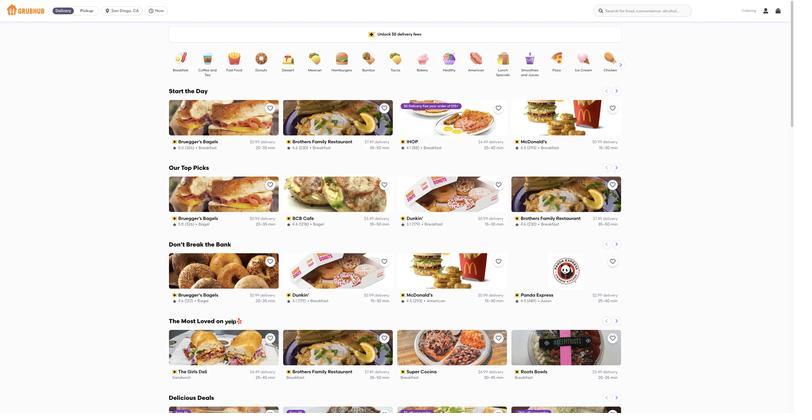 Task type: vqa. For each thing, say whether or not it's contained in the screenshot.


Task type: describe. For each thing, give the bounding box(es) containing it.
4.1 (88)
[[407, 145, 419, 150]]

2 horizontal spatial 4.6
[[521, 222, 526, 227]]

cocina
[[421, 369, 437, 374]]

35–50 min for start the day
[[370, 145, 389, 150]]

bakery image
[[413, 52, 432, 65]]

unlock
[[378, 32, 391, 37]]

subscription pass image for brothers family restaurant
[[286, 370, 291, 374]]

juices
[[528, 73, 539, 77]]

bank
[[216, 241, 231, 248]]

4.5 (293) for • american
[[407, 299, 423, 304]]

your
[[430, 104, 437, 108]]

mexican image
[[305, 52, 325, 65]]

$15+
[[451, 104, 458, 108]]

coffee and tea
[[198, 68, 217, 77]]

(293) for • american
[[413, 299, 423, 304]]

delivery for 'roots bowls logo'
[[603, 370, 618, 374]]

super cocina
[[407, 369, 437, 374]]

the girls deli
[[178, 369, 207, 374]]

• for right 'dunkin' logo''s subscription pass image
[[422, 222, 423, 227]]

lunch specials image
[[493, 52, 513, 65]]

bruegger's bagels for picks
[[178, 216, 218, 221]]

delivery for brothers family restaurant logo corresponding to start the day
[[375, 140, 389, 145]]

1 horizontal spatial american
[[468, 68, 484, 72]]

min for bottommost 'dunkin' logo'
[[382, 299, 389, 304]]

1 vertical spatial $7.49
[[593, 216, 602, 221]]

1 horizontal spatial dunkin'
[[407, 216, 423, 221]]

subscription pass image for american's mcdonald's logo
[[401, 293, 406, 297]]

(230) for brothers family restaurant logo corresponding to start the day
[[299, 145, 308, 150]]

fast food
[[226, 68, 242, 72]]

hamburgers image
[[332, 52, 352, 65]]

svg image for now
[[148, 8, 154, 14]]

ice
[[575, 68, 580, 72]]

(326) for top
[[185, 222, 194, 227]]

save this restaurant image for bruegger's bagels logo
[[267, 258, 274, 265]]

• bagel for don't break the bank
[[195, 299, 208, 304]]

chicken
[[604, 68, 617, 72]]

save this restaurant image for brothers family restaurant logo corresponding to start the day
[[381, 105, 388, 112]]

start the day
[[169, 88, 208, 95]]

$7.49 for the most loved on
[[365, 370, 374, 374]]

save this restaurant image for bottommost 'dunkin' logo'
[[381, 258, 388, 265]]

• for bruegger's bagels subscription pass icon
[[196, 145, 197, 150]]

bcb
[[293, 216, 302, 221]]

min for bcb cafe logo
[[382, 222, 389, 227]]

ca
[[133, 8, 139, 13]]

bruegger's for the
[[178, 139, 202, 144]]

don't break the bank
[[169, 241, 231, 248]]

our top picks
[[169, 164, 209, 171]]

restaurant for start the day
[[328, 139, 352, 144]]

smoothies
[[521, 68, 539, 72]]

subscription pass image for bruegger's bagels
[[172, 293, 177, 297]]

(88)
[[412, 145, 419, 150]]

35–50 for our top picks
[[370, 222, 381, 227]]

delivery for the girls deli logo
[[261, 370, 275, 374]]

$0 delivery fee your order of $15+
[[404, 104, 458, 108]]

$4.49 for the girls deli
[[250, 370, 260, 374]]

1 vertical spatial brothers family restaurant
[[521, 216, 581, 221]]

food
[[234, 68, 242, 72]]

delivery for middle brothers family restaurant logo
[[603, 216, 618, 221]]

now
[[155, 8, 164, 13]]

3.1 (179) for right 'dunkin' logo''s subscription pass image
[[407, 222, 420, 227]]

don't
[[169, 241, 185, 248]]

4.6 (122)
[[178, 299, 193, 304]]

subscription pass image for bottommost 'dunkin' logo'
[[286, 293, 291, 297]]

save this restaurant image for "super cocina logo"
[[495, 335, 502, 342]]

• for subscription pass image associated with american's mcdonald's logo
[[424, 299, 426, 304]]

• american
[[424, 299, 446, 304]]

0 horizontal spatial american
[[427, 299, 446, 304]]

tacos
[[391, 68, 400, 72]]

deli
[[199, 369, 207, 374]]

cali boy's deli logo image
[[169, 407, 279, 413]]

30–45 min
[[484, 375, 504, 380]]

min for mcdonald's logo corresponding to breakfast
[[611, 145, 618, 150]]

our
[[169, 164, 180, 171]]

15–30 for right 'dunkin' logo'
[[485, 222, 496, 227]]

4.5 for don't break the bank
[[521, 299, 526, 304]]

vaqueros carne asada logo image
[[511, 407, 621, 413]]

mcdonald's logo image for american
[[397, 253, 507, 289]]

subscription pass image for ihop
[[401, 140, 406, 144]]

roots
[[521, 369, 534, 374]]

fee
[[423, 104, 429, 108]]

maggie's cafe (national ave) logo image
[[397, 407, 507, 413]]

1 vertical spatial family
[[541, 216, 555, 221]]

save this restaurant image for right 'dunkin' logo'
[[495, 182, 502, 188]]

catering
[[742, 9, 757, 13]]

bagels for picks
[[203, 216, 218, 221]]

pickup
[[80, 8, 93, 13]]

the girls deli logo image
[[169, 330, 279, 365]]

5.0 for start
[[178, 145, 184, 150]]

main navigation navigation
[[0, 0, 790, 22]]

• asian
[[538, 299, 552, 304]]

bruegger's bagels logo image for our top picks
[[169, 177, 279, 212]]

start
[[169, 88, 184, 95]]

bruegger's bagels for day
[[178, 139, 218, 144]]

bruegger's bagels logo image for start the day
[[169, 100, 279, 135]]

• for panda express's subscription pass icon
[[538, 299, 540, 304]]

bagel down cafe
[[313, 222, 324, 227]]

bruegger's bagels
[[178, 292, 218, 298]]

super
[[407, 369, 420, 374]]

0 horizontal spatial the
[[185, 88, 195, 95]]

delicious
[[169, 394, 196, 401]]

1 vertical spatial dunkin'
[[293, 292, 309, 298]]

brothers for start the day
[[293, 139, 311, 144]]

caret left icon image for day
[[604, 89, 609, 93]]

caret right icon image for loved
[[614, 319, 619, 323]]

0 horizontal spatial $0
[[392, 32, 396, 37]]

subscription pass image for the girls deli logo
[[172, 370, 177, 374]]

bcb cafe logo image
[[283, 177, 393, 212]]

save this restaurant image for the panda express logo at the right of the page
[[609, 258, 616, 265]]

american image
[[466, 52, 486, 65]]

delivery for the panda express logo at the right of the page
[[603, 293, 618, 298]]

and for smoothies and juices
[[521, 73, 528, 77]]

san diego, ca
[[111, 8, 139, 13]]

most
[[181, 318, 196, 325]]

1 vertical spatial $7.49 delivery
[[593, 216, 618, 221]]

$3.49 delivery for bcb cafe
[[364, 216, 389, 221]]

30–45
[[484, 375, 496, 380]]

hamburgers
[[332, 68, 352, 72]]

min for brothers family restaurant logo corresponding to start the day
[[382, 145, 389, 150]]

35–50 for the most loved on
[[370, 375, 381, 380]]

dessert
[[282, 68, 294, 72]]

now button
[[145, 6, 170, 15]]

asian
[[541, 299, 552, 304]]

break
[[186, 241, 204, 248]]

1 horizontal spatial dunkin' logo image
[[397, 177, 507, 212]]

delivery for brothers family restaurant logo related to the most loved on
[[375, 370, 389, 374]]

burritos
[[363, 68, 375, 72]]

20–35 for don't break the bank
[[256, 299, 267, 304]]

(122)
[[185, 299, 193, 304]]

1 horizontal spatial $0
[[404, 104, 408, 108]]

san diego, ca button
[[101, 6, 145, 15]]

4.5 for start the day
[[521, 145, 526, 150]]

bagel for our top picks
[[199, 222, 210, 227]]

delivery button
[[52, 6, 75, 15]]

loved
[[197, 318, 215, 325]]

brothers family restaurant for start the day
[[293, 139, 352, 144]]

picks
[[193, 164, 209, 171]]

ice cream
[[575, 68, 592, 72]]

pizza
[[553, 68, 561, 72]]

panda express logo image
[[549, 253, 584, 289]]

4.5 (489)
[[521, 299, 537, 304]]

$2.99
[[593, 293, 602, 298]]

(293) for • breakfast
[[527, 145, 537, 150]]

panda express
[[521, 292, 554, 298]]

$2.99 delivery
[[593, 293, 618, 298]]

0 horizontal spatial svg image
[[598, 8, 604, 14]]

$7.49 delivery for start the day
[[365, 140, 389, 145]]

diego,
[[120, 8, 132, 13]]

$3.49 delivery for roots bowls
[[593, 370, 618, 374]]

1 horizontal spatial 4.6
[[292, 145, 298, 150]]

cream
[[581, 68, 592, 72]]

bruegger's bagels logo image
[[169, 253, 279, 289]]

bagels for the
[[203, 292, 218, 298]]

fast
[[226, 68, 233, 72]]

of
[[447, 104, 451, 108]]

coffee
[[198, 68, 209, 72]]

1 vertical spatial brothers
[[521, 216, 540, 221]]

panda
[[521, 292, 536, 298]]

the most loved on
[[169, 318, 225, 325]]

on
[[216, 318, 224, 325]]

girls
[[188, 369, 198, 374]]

mcdonald's for • american
[[407, 292, 433, 298]]

deals
[[197, 394, 214, 401]]

save this restaurant image for brothers family restaurant logo related to the most loved on
[[381, 335, 388, 342]]

delivery inside button
[[56, 8, 71, 13]]

smoothies and juices image
[[520, 52, 540, 65]]

bakery
[[417, 68, 428, 72]]

20–35 min for our top picks
[[256, 222, 275, 227]]

1 horizontal spatial delivery
[[409, 104, 422, 108]]

the for the girls deli
[[178, 369, 187, 374]]

2 vertical spatial 4.6
[[178, 299, 184, 304]]

mcdonald's logo image for breakfast
[[511, 100, 621, 135]]

unlock $0 delivery fees
[[378, 32, 421, 37]]

grubhub plus flag logo image
[[369, 32, 375, 37]]

roots bowls
[[521, 369, 547, 374]]



Task type: locate. For each thing, give the bounding box(es) containing it.
min for "super cocina logo"
[[497, 375, 504, 380]]

ice cream image
[[574, 52, 594, 65]]

american
[[468, 68, 484, 72], [427, 299, 446, 304]]

$0.99
[[250, 140, 260, 145], [592, 140, 602, 145], [250, 216, 260, 221], [478, 216, 488, 221], [250, 293, 260, 298], [364, 293, 374, 298], [478, 293, 488, 298]]

bagel up the don't break the bank
[[199, 222, 210, 227]]

save this restaurant image
[[267, 105, 274, 112], [495, 105, 502, 112], [267, 182, 274, 188], [495, 182, 502, 188], [381, 258, 388, 265], [495, 258, 502, 265], [267, 335, 274, 342], [381, 335, 388, 342], [495, 335, 502, 342], [609, 335, 616, 342], [267, 412, 274, 413], [381, 412, 388, 413]]

0 vertical spatial the
[[169, 318, 180, 325]]

2 vertical spatial 25–40 min
[[256, 375, 275, 380]]

35–50 min for the most loved on
[[370, 375, 389, 380]]

bruegger's for top
[[178, 216, 202, 221]]

pizza image
[[547, 52, 567, 65]]

3.1 for right 'dunkin' logo''s subscription pass image
[[407, 222, 411, 227]]

1 vertical spatial the
[[205, 241, 215, 248]]

1 vertical spatial bagels
[[203, 216, 218, 221]]

• bagel up the don't break the bank
[[196, 222, 210, 227]]

fast food image
[[225, 52, 244, 65]]

subscription pass image for panda express
[[515, 293, 520, 297]]

tea
[[205, 73, 210, 77]]

0 vertical spatial 3.1 (179)
[[407, 222, 420, 227]]

2 vertical spatial 25–40
[[256, 375, 267, 380]]

0 vertical spatial bruegger's
[[178, 139, 202, 144]]

25–40 min
[[484, 145, 504, 150], [598, 299, 618, 304], [256, 375, 275, 380]]

min for the panda express logo at the right of the page
[[611, 299, 618, 304]]

1 vertical spatial (179)
[[298, 299, 306, 304]]

1 horizontal spatial 3.1
[[407, 222, 411, 227]]

1 horizontal spatial and
[[521, 73, 528, 77]]

cafe
[[303, 216, 314, 221]]

$0
[[392, 32, 396, 37], [404, 104, 408, 108]]

3.1 (179) for bottommost 'dunkin' logo' subscription pass image
[[292, 299, 306, 304]]

mexican
[[308, 68, 322, 72]]

1 horizontal spatial 25–40
[[484, 145, 496, 150]]

1 horizontal spatial 4.5 (293)
[[521, 145, 537, 150]]

top
[[181, 164, 192, 171]]

(293)
[[527, 145, 537, 150], [413, 299, 423, 304]]

0 horizontal spatial mcdonald's logo image
[[397, 253, 507, 289]]

order
[[438, 104, 446, 108]]

1 vertical spatial $3.49
[[593, 370, 602, 374]]

• for subscription pass icon related to bruegger's bagels
[[195, 299, 196, 304]]

bruegger's bagels up picks
[[178, 139, 218, 144]]

1 vertical spatial 4.6 (230)
[[521, 222, 537, 227]]

0 horizontal spatial $4.49
[[250, 370, 260, 374]]

express
[[537, 292, 554, 298]]

svg image
[[775, 8, 782, 14], [598, 8, 604, 14]]

subscription pass image for bruegger's bagels
[[172, 140, 177, 144]]

0 vertical spatial bagels
[[203, 139, 218, 144]]

1 vertical spatial (293)
[[413, 299, 423, 304]]

25–40 min for panda express
[[598, 299, 618, 304]]

1 vertical spatial $4.49
[[250, 370, 260, 374]]

caret right icon image
[[619, 63, 623, 67], [614, 89, 619, 93], [614, 165, 619, 170], [614, 242, 619, 247], [614, 319, 619, 323], [614, 395, 619, 400]]

bruegger's up 'break'
[[178, 216, 202, 221]]

(326) up 'break'
[[185, 222, 194, 227]]

and inside coffee and tea
[[210, 68, 217, 72]]

15–30 min
[[599, 145, 618, 150], [485, 222, 504, 227], [371, 299, 389, 304], [485, 299, 504, 304]]

1 bruegger's bagels from the top
[[178, 139, 218, 144]]

25–40 min for ihop
[[484, 145, 504, 150]]

1 horizontal spatial $4.49 delivery
[[478, 140, 504, 145]]

delivery left the pickup
[[56, 8, 71, 13]]

4.4 (1218)
[[292, 222, 309, 227]]

delicious deals
[[169, 394, 214, 401]]

5.0 (326) up the "top"
[[178, 145, 194, 150]]

5.0
[[178, 145, 184, 150], [178, 222, 184, 227]]

smoothies and juices
[[521, 68, 539, 77]]

1 vertical spatial dunkin' logo image
[[283, 253, 393, 289]]

the up sandwich
[[178, 369, 187, 374]]

pickup button
[[75, 6, 99, 15]]

1 caret left icon image from the top
[[604, 89, 609, 93]]

2 horizontal spatial 25–40 min
[[598, 299, 618, 304]]

0 vertical spatial family
[[312, 139, 327, 144]]

delivery
[[56, 8, 71, 13], [409, 104, 422, 108]]

20–35 for start the day
[[256, 145, 267, 150]]

0 vertical spatial the
[[185, 88, 195, 95]]

$0 right unlock
[[392, 32, 396, 37]]

$0 left fee
[[404, 104, 408, 108]]

the left bank
[[205, 241, 215, 248]]

bcb cafe
[[293, 216, 314, 221]]

1 bruegger's from the top
[[178, 139, 202, 144]]

super cocina logo image
[[397, 330, 507, 365]]

5.0 (326) up 'break'
[[178, 222, 194, 227]]

day
[[196, 88, 208, 95]]

0 vertical spatial mcdonald's
[[521, 139, 547, 144]]

$4.49 delivery for the girls deli
[[250, 370, 275, 374]]

save this restaurant image for american's mcdonald's logo
[[495, 258, 502, 265]]

4.6 (230) for middle brothers family restaurant logo
[[521, 222, 537, 227]]

breakfast
[[173, 68, 188, 72], [199, 145, 217, 150], [313, 145, 331, 150], [424, 145, 442, 150], [541, 145, 559, 150], [425, 222, 443, 227], [541, 222, 559, 227], [311, 299, 329, 304], [286, 375, 305, 380], [401, 375, 419, 380], [515, 375, 533, 380]]

svg image
[[763, 8, 769, 14], [105, 8, 110, 14], [148, 8, 154, 14]]

0 vertical spatial 4.6
[[292, 145, 298, 150]]

min for right 'dunkin' logo'
[[497, 222, 504, 227]]

2 vertical spatial brothers
[[293, 369, 311, 374]]

1 horizontal spatial 4.6 (230)
[[521, 222, 537, 227]]

brothers family restaurant logo image for the most loved on
[[283, 330, 393, 365]]

subscription pass image for 'roots bowls logo'
[[515, 370, 520, 374]]

bagel
[[199, 222, 210, 227], [313, 222, 324, 227], [198, 299, 208, 304]]

$4.99 delivery
[[478, 370, 504, 374]]

0 horizontal spatial svg image
[[105, 8, 110, 14]]

donuts image
[[251, 52, 271, 65]]

4.1
[[407, 145, 411, 150]]

3.1 (179)
[[407, 222, 420, 227], [292, 299, 306, 304]]

1 vertical spatial american
[[427, 299, 446, 304]]

15–30 for american's mcdonald's logo
[[485, 299, 496, 304]]

• bagel for our top picks
[[196, 222, 210, 227]]

0 horizontal spatial dunkin'
[[293, 292, 309, 298]]

living room coffeehouse logo image
[[283, 407, 393, 413]]

2 bruegger's bagels from the top
[[178, 216, 218, 221]]

0 horizontal spatial (230)
[[299, 145, 308, 150]]

coffee and tea image
[[198, 52, 217, 65]]

and
[[210, 68, 217, 72], [521, 73, 528, 77]]

2 5.0 from the top
[[178, 222, 184, 227]]

4 caret left icon image from the top
[[604, 319, 609, 323]]

1 5.0 from the top
[[178, 145, 184, 150]]

restaurant for the most loved on
[[328, 369, 352, 374]]

25–40 for panda express
[[598, 299, 610, 304]]

sandwich
[[172, 375, 191, 380]]

2 vertical spatial brothers family restaurant
[[293, 369, 352, 374]]

bagels
[[203, 139, 218, 144], [203, 216, 218, 221], [203, 292, 218, 298]]

1 horizontal spatial the
[[205, 241, 215, 248]]

subscription pass image for middle brothers family restaurant logo
[[515, 217, 520, 221]]

save this restaurant image
[[381, 105, 388, 112], [609, 105, 616, 112], [381, 182, 388, 188], [609, 182, 616, 188], [267, 258, 274, 265], [609, 258, 616, 265], [495, 412, 502, 413], [609, 412, 616, 413]]

0 vertical spatial $3.49 delivery
[[364, 216, 389, 221]]

• for subscription pass icon associated with mcdonald's
[[538, 145, 540, 150]]

$7.49
[[365, 140, 374, 145], [593, 216, 602, 221], [365, 370, 374, 374]]

1 horizontal spatial (230)
[[527, 222, 537, 227]]

san
[[111, 8, 119, 13]]

bruegger's up our top picks
[[178, 139, 202, 144]]

(326) up our top picks
[[185, 145, 194, 150]]

dunkin' logo image
[[397, 177, 507, 212], [283, 253, 393, 289]]

1 horizontal spatial 3.1 (179)
[[407, 222, 420, 227]]

• bagel down bruegger's bagels
[[195, 299, 208, 304]]

fees
[[414, 32, 421, 37]]

delivery for american's mcdonald's logo
[[489, 293, 504, 298]]

0 vertical spatial bruegger's bagels logo image
[[169, 100, 279, 135]]

specials
[[496, 73, 510, 77]]

roots bowls logo image
[[511, 330, 621, 365]]

1 vertical spatial $4.49 delivery
[[250, 370, 275, 374]]

35–50
[[370, 145, 381, 150], [370, 222, 381, 227], [598, 222, 610, 227], [370, 375, 381, 380]]

2 (326) from the top
[[185, 222, 194, 227]]

1 vertical spatial and
[[521, 73, 528, 77]]

star icon image
[[172, 146, 177, 150], [286, 146, 291, 150], [401, 146, 405, 150], [515, 146, 519, 150], [172, 222, 177, 227], [286, 222, 291, 227], [401, 222, 405, 227], [515, 222, 519, 227], [172, 299, 177, 304], [286, 299, 291, 304], [401, 299, 405, 304], [515, 299, 519, 304]]

$7.49 for start the day
[[365, 140, 374, 145]]

1 vertical spatial bruegger's bagels
[[178, 216, 218, 221]]

lunch
[[498, 68, 508, 72]]

1 horizontal spatial (293)
[[527, 145, 537, 150]]

0 horizontal spatial (179)
[[298, 299, 306, 304]]

• bagel down cafe
[[310, 222, 324, 227]]

0 horizontal spatial 25–40 min
[[256, 375, 275, 380]]

0 horizontal spatial $3.49 delivery
[[364, 216, 389, 221]]

1 vertical spatial bruegger's bagels logo image
[[169, 177, 279, 212]]

subscription pass image
[[286, 140, 291, 144], [172, 217, 177, 221], [401, 217, 406, 221], [515, 217, 520, 221], [286, 293, 291, 297], [401, 293, 406, 297], [172, 370, 177, 374], [401, 370, 406, 374], [515, 370, 520, 374]]

the left most
[[169, 318, 180, 325]]

breakfast image
[[171, 52, 190, 65]]

5.0 for our
[[178, 222, 184, 227]]

min for american's mcdonald's logo
[[497, 299, 504, 304]]

subscription pass image for bcb cafe
[[286, 217, 291, 221]]

(230)
[[299, 145, 308, 150], [527, 222, 537, 227]]

0 horizontal spatial (293)
[[413, 299, 423, 304]]

3 caret left icon image from the top
[[604, 242, 609, 247]]

0 horizontal spatial 4.6
[[178, 299, 184, 304]]

save this restaurant image for the girls deli logo
[[267, 335, 274, 342]]

subscription pass image for right 'dunkin' logo'
[[401, 217, 406, 221]]

2 caret left icon image from the top
[[604, 165, 609, 170]]

burritos image
[[359, 52, 379, 65]]

0 vertical spatial 3.1
[[407, 222, 411, 227]]

1 vertical spatial $3.49 delivery
[[593, 370, 618, 374]]

1 vertical spatial 3.1
[[292, 299, 297, 304]]

1 vertical spatial 4.6
[[521, 222, 526, 227]]

0 vertical spatial 4.5 (293)
[[521, 145, 537, 150]]

1 vertical spatial 5.0 (326)
[[178, 222, 194, 227]]

mcdonald's for • breakfast
[[521, 139, 547, 144]]

save this restaurant image for 'roots bowls logo'
[[609, 335, 616, 342]]

3.1 for bottommost 'dunkin' logo' subscription pass image
[[292, 299, 297, 304]]

0 vertical spatial restaurant
[[328, 139, 352, 144]]

svg image right catering button
[[763, 8, 769, 14]]

0 horizontal spatial and
[[210, 68, 217, 72]]

save this restaurant image for middle brothers family restaurant logo
[[609, 182, 616, 188]]

bruegger's bagels logo image
[[169, 100, 279, 135], [169, 177, 279, 212]]

• for subscription pass icon corresponding to ihop
[[421, 145, 422, 150]]

bruegger's
[[178, 292, 202, 298]]

15–30 for bottommost 'dunkin' logo'
[[371, 299, 381, 304]]

donuts
[[256, 68, 267, 72]]

ihop logo image
[[397, 100, 507, 135]]

delivery for bruegger's bagels logo
[[261, 293, 275, 298]]

brothers family restaurant logo image
[[283, 100, 393, 135], [511, 177, 621, 212], [283, 330, 393, 365]]

• for subscription pass icon corresponding to bcb cafe
[[310, 222, 312, 227]]

catering button
[[738, 5, 760, 17]]

• for subscription pass image related to middle brothers family restaurant logo
[[538, 222, 540, 227]]

$7.49 delivery for the most loved on
[[365, 370, 389, 374]]

1 vertical spatial 4.5 (293)
[[407, 299, 423, 304]]

and down smoothies
[[521, 73, 528, 77]]

1 horizontal spatial mcdonald's
[[521, 139, 547, 144]]

0 vertical spatial $3.49
[[364, 216, 374, 221]]

0 horizontal spatial 25–40
[[256, 375, 267, 380]]

20–35 for our top picks
[[256, 222, 267, 227]]

0 vertical spatial bruegger's bagels
[[178, 139, 218, 144]]

family for the most loved on
[[312, 369, 327, 374]]

35–50 for start the day
[[370, 145, 381, 150]]

1 vertical spatial (326)
[[185, 222, 194, 227]]

min for middle brothers family restaurant logo
[[611, 222, 618, 227]]

2 bruegger's from the top
[[178, 216, 202, 221]]

5.0 up the "top"
[[178, 145, 184, 150]]

0 vertical spatial (179)
[[412, 222, 420, 227]]

20–35 min
[[256, 145, 275, 150], [256, 222, 275, 227], [256, 299, 275, 304], [598, 375, 618, 380]]

1 horizontal spatial 25–40 min
[[484, 145, 504, 150]]

1 horizontal spatial mcdonald's logo image
[[511, 100, 621, 135]]

delivery for bcb cafe logo
[[375, 216, 389, 221]]

the
[[185, 88, 195, 95], [205, 241, 215, 248]]

caret left icon image
[[604, 89, 609, 93], [604, 165, 609, 170], [604, 242, 609, 247], [604, 319, 609, 323], [604, 395, 609, 400]]

1 vertical spatial mcdonald's
[[407, 292, 433, 298]]

lunch specials
[[496, 68, 510, 77]]

brothers for the most loved on
[[293, 369, 311, 374]]

1 (326) from the top
[[185, 145, 194, 150]]

4.5
[[521, 145, 526, 150], [407, 299, 412, 304], [521, 299, 526, 304]]

delivery left fee
[[409, 104, 422, 108]]

caret right icon image for picks
[[614, 165, 619, 170]]

0 vertical spatial 5.0 (326)
[[178, 145, 194, 150]]

min for brothers family restaurant logo related to the most loved on
[[382, 375, 389, 380]]

$4.49 delivery
[[478, 140, 504, 145], [250, 370, 275, 374]]

0 vertical spatial dunkin'
[[407, 216, 423, 221]]

the
[[169, 318, 180, 325], [178, 369, 187, 374]]

healthy image
[[440, 52, 459, 65]]

chicken image
[[601, 52, 620, 65]]

$7.49 delivery
[[365, 140, 389, 145], [593, 216, 618, 221], [365, 370, 389, 374]]

• breakfast
[[196, 145, 217, 150], [310, 145, 331, 150], [421, 145, 442, 150], [538, 145, 559, 150], [422, 222, 443, 227], [538, 222, 559, 227], [308, 299, 329, 304]]

bowls
[[535, 369, 547, 374]]

0 vertical spatial $7.49 delivery
[[365, 140, 389, 145]]

(1218)
[[299, 222, 309, 227]]

subscription pass image for mcdonald's
[[515, 140, 520, 144]]

1 vertical spatial brothers family restaurant logo image
[[511, 177, 621, 212]]

and for coffee and tea
[[210, 68, 217, 72]]

2 bruegger's bagels logo image from the top
[[169, 177, 279, 212]]

brothers family restaurant logo image for start the day
[[283, 100, 393, 135]]

0 vertical spatial mcdonald's logo image
[[511, 100, 621, 135]]

(489)
[[527, 299, 537, 304]]

0 vertical spatial 4.6 (230)
[[292, 145, 308, 150]]

tacos image
[[386, 52, 405, 65]]

bagels for day
[[203, 139, 218, 144]]

2 5.0 (326) from the top
[[178, 222, 194, 227]]

0 vertical spatial brothers family restaurant
[[293, 139, 352, 144]]

5.0 up the don't
[[178, 222, 184, 227]]

4.5 (293)
[[521, 145, 537, 150], [407, 299, 423, 304]]

bagel down bruegger's bagels
[[198, 299, 208, 304]]

2 vertical spatial restaurant
[[328, 369, 352, 374]]

25–40 for ihop
[[484, 145, 496, 150]]

min for bruegger's bagels logo
[[268, 299, 275, 304]]

4.4
[[292, 222, 298, 227]]

1 horizontal spatial $4.49
[[478, 140, 488, 145]]

1 horizontal spatial (179)
[[412, 222, 420, 227]]

(326)
[[185, 145, 194, 150], [185, 222, 194, 227]]

• for subscription pass image corresponding to brothers family restaurant logo corresponding to start the day
[[310, 145, 311, 150]]

family for start the day
[[312, 139, 327, 144]]

caret left icon image for loved
[[604, 319, 609, 323]]

caret left icon image for the
[[604, 242, 609, 247]]

2 horizontal spatial svg image
[[763, 8, 769, 14]]

the left day
[[185, 88, 195, 95]]

0 horizontal spatial 4.6 (230)
[[292, 145, 308, 150]]

$4.99
[[478, 370, 488, 374]]

save this restaurant image for mcdonald's logo corresponding to breakfast
[[609, 105, 616, 112]]

2 vertical spatial $7.49
[[365, 370, 374, 374]]

restaurant
[[328, 139, 352, 144], [556, 216, 581, 221], [328, 369, 352, 374]]

(230) for middle brothers family restaurant logo
[[527, 222, 537, 227]]

dessert image
[[278, 52, 298, 65]]

25–40
[[484, 145, 496, 150], [598, 299, 610, 304], [256, 375, 267, 380]]

4.6 (230) for brothers family restaurant logo corresponding to start the day
[[292, 145, 308, 150]]

subscription pass image for brothers family restaurant logo corresponding to start the day
[[286, 140, 291, 144]]

subscription pass image for "super cocina logo"
[[401, 370, 406, 374]]

0 horizontal spatial mcdonald's
[[407, 292, 433, 298]]

$4.49
[[478, 140, 488, 145], [250, 370, 260, 374]]

save this restaurant button
[[265, 103, 275, 113], [379, 103, 389, 113], [494, 103, 504, 113], [608, 103, 618, 113], [265, 180, 275, 190], [379, 180, 389, 190], [494, 180, 504, 190], [608, 180, 618, 190], [265, 257, 275, 267], [379, 257, 389, 267], [494, 257, 504, 267], [608, 257, 618, 267], [265, 333, 275, 343], [379, 333, 389, 343], [494, 333, 504, 343], [608, 333, 618, 343], [265, 410, 275, 413], [379, 410, 389, 413], [494, 410, 504, 413], [608, 410, 618, 413]]

1 vertical spatial restaurant
[[556, 216, 581, 221]]

bruegger's bagels up the don't break the bank
[[178, 216, 218, 221]]

and up tea
[[210, 68, 217, 72]]

5.0 (326)
[[178, 145, 194, 150], [178, 222, 194, 227]]

subscription pass image
[[172, 140, 177, 144], [401, 140, 406, 144], [515, 140, 520, 144], [286, 217, 291, 221], [172, 293, 177, 297], [515, 293, 520, 297], [286, 370, 291, 374]]

(179)
[[412, 222, 420, 227], [298, 299, 306, 304]]

0 vertical spatial 25–40 min
[[484, 145, 504, 150]]

1 horizontal spatial $3.49
[[593, 370, 602, 374]]

svg image left now
[[148, 8, 154, 14]]

5 caret left icon image from the top
[[604, 395, 609, 400]]

20–35
[[256, 145, 267, 150], [256, 222, 267, 227], [256, 299, 267, 304], [598, 375, 610, 380]]

and inside smoothies and juices
[[521, 73, 528, 77]]

brothers
[[293, 139, 311, 144], [521, 216, 540, 221], [293, 369, 311, 374]]

ihop
[[407, 139, 418, 144]]

bruegger's bagels
[[178, 139, 218, 144], [178, 216, 218, 221]]

save this restaurant image for bruegger's bagels logo related to start the day
[[267, 105, 274, 112]]

0 horizontal spatial dunkin' logo image
[[283, 253, 393, 289]]

• for bottommost 'dunkin' logo' subscription pass image
[[308, 299, 309, 304]]

svg image for san diego, ca
[[105, 8, 110, 14]]

$4.49 for ihop
[[478, 140, 488, 145]]

0 vertical spatial $4.49 delivery
[[478, 140, 504, 145]]

$3.49
[[364, 216, 374, 221], [593, 370, 602, 374]]

min
[[268, 145, 275, 150], [382, 145, 389, 150], [497, 145, 504, 150], [611, 145, 618, 150], [268, 222, 275, 227], [382, 222, 389, 227], [497, 222, 504, 227], [611, 222, 618, 227], [268, 299, 275, 304], [382, 299, 389, 304], [497, 299, 504, 304], [611, 299, 618, 304], [268, 375, 275, 380], [382, 375, 389, 380], [497, 375, 504, 380], [611, 375, 618, 380]]

svg image inside san diego, ca button
[[105, 8, 110, 14]]

mcdonald's logo image
[[511, 100, 621, 135], [397, 253, 507, 289]]

1 vertical spatial bruegger's
[[178, 216, 202, 221]]

15–30 for mcdonald's logo corresponding to breakfast
[[599, 145, 610, 150]]

healthy
[[443, 68, 456, 72]]

2 horizontal spatial 25–40
[[598, 299, 610, 304]]

1 5.0 (326) from the top
[[178, 145, 194, 150]]

Search for food, convenience, alcohol... search field
[[594, 5, 692, 17]]

1 horizontal spatial svg image
[[775, 8, 782, 14]]

svg image left san
[[105, 8, 110, 14]]

1 vertical spatial 25–40 min
[[598, 299, 618, 304]]

20–35 min for start the day
[[256, 145, 275, 150]]

svg image inside now button
[[148, 8, 154, 14]]

1 bruegger's bagels logo image from the top
[[169, 100, 279, 135]]

$3.49 delivery
[[364, 216, 389, 221], [593, 370, 618, 374]]



